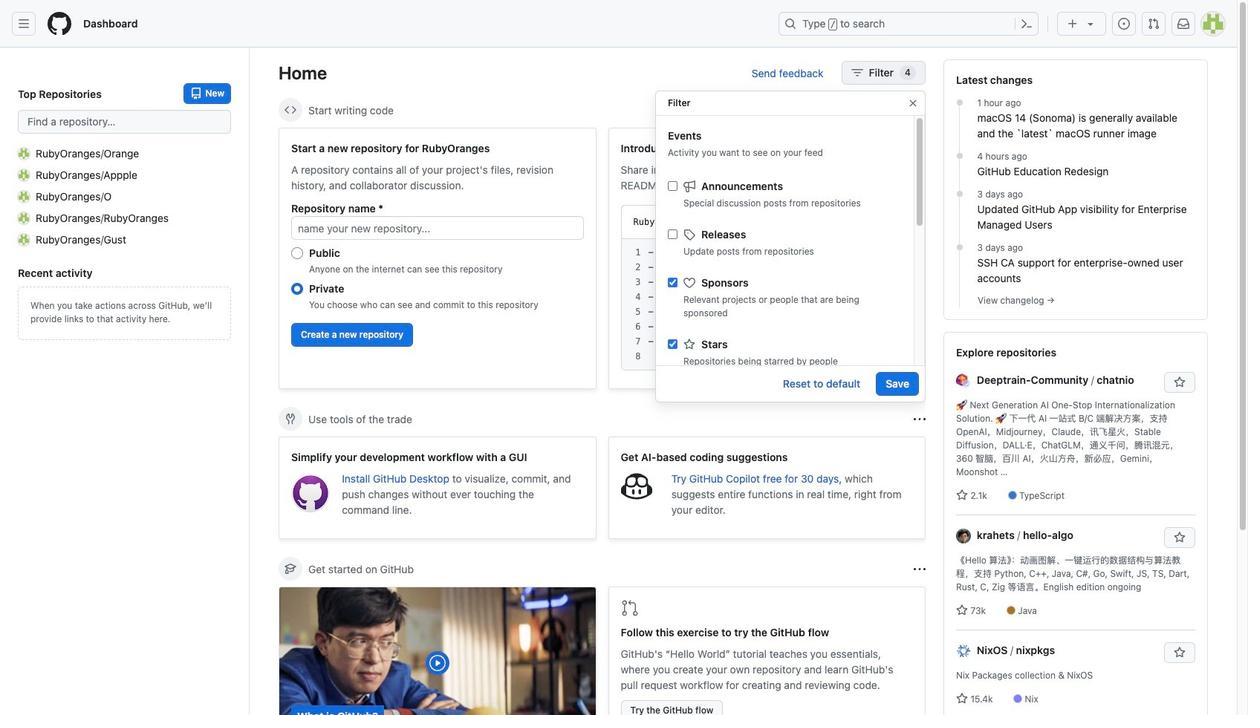 Task type: describe. For each thing, give the bounding box(es) containing it.
tools image
[[285, 413, 296, 425]]

try the github flow element
[[608, 587, 926, 716]]

appple image
[[18, 169, 30, 181]]

explore repositories navigation
[[944, 332, 1208, 716]]

issue opened image
[[1118, 18, 1130, 30]]

notifications image
[[1178, 18, 1190, 30]]

simplify your development workflow with a gui element
[[279, 437, 596, 539]]

close menu image
[[907, 97, 919, 109]]

0 vertical spatial star image
[[684, 338, 695, 350]]

mortar board image
[[285, 563, 296, 575]]

none radio inside start a new repository element
[[291, 283, 303, 295]]

2 dot fill image from the top
[[954, 241, 966, 253]]

Find a repository… text field
[[18, 110, 231, 134]]

get ai-based coding suggestions element
[[608, 437, 926, 539]]

explore element
[[944, 59, 1208, 716]]

start a new repository element
[[279, 128, 596, 389]]

git pull request image
[[621, 600, 639, 617]]

1 vertical spatial star image
[[956, 693, 968, 705]]

@nixos profile image
[[956, 644, 971, 659]]

introduce yourself with a profile readme element
[[608, 128, 926, 389]]

none radio inside start a new repository element
[[291, 247, 303, 259]]

tag image
[[684, 228, 695, 240]]

orange image
[[18, 147, 30, 159]]

@krahets profile image
[[956, 529, 971, 544]]

code image
[[285, 104, 296, 116]]

star this repository image
[[1174, 377, 1186, 389]]

1 dot fill image from the top
[[954, 97, 966, 108]]

name your new repository... text field
[[291, 216, 584, 240]]

star this repository image for the @krahets profile icon at the right bottom
[[1174, 532, 1186, 544]]



Task type: vqa. For each thing, say whether or not it's contained in the screenshot.
"Get AI-based coding suggestions" element
yes



Task type: locate. For each thing, give the bounding box(es) containing it.
2 vertical spatial why am i seeing this? image
[[914, 564, 926, 575]]

1 horizontal spatial star image
[[956, 693, 968, 705]]

megaphone image
[[684, 180, 695, 192]]

star image
[[684, 338, 695, 350], [956, 693, 968, 705]]

None submit
[[853, 212, 901, 233]]

none submit inside introduce yourself with a profile readme element
[[853, 212, 901, 233]]

1 star this repository image from the top
[[1174, 532, 1186, 544]]

1 vertical spatial star image
[[956, 605, 968, 617]]

1 vertical spatial why am i seeing this? image
[[914, 413, 926, 425]]

2 star this repository image from the top
[[1174, 647, 1186, 659]]

menu
[[656, 167, 914, 573]]

gust image
[[18, 234, 30, 246]]

triangle down image
[[1085, 18, 1097, 30]]

@deeptrain-community profile image
[[956, 374, 971, 389]]

None checkbox
[[668, 181, 678, 191], [668, 278, 678, 288], [668, 340, 678, 349], [668, 181, 678, 191], [668, 278, 678, 288], [668, 340, 678, 349]]

heart image
[[684, 277, 695, 289]]

star image up the @krahets profile icon at the right bottom
[[956, 490, 968, 502]]

filter image
[[851, 67, 863, 79]]

star image for the @krahets profile icon at the right bottom
[[956, 605, 968, 617]]

command palette image
[[1021, 18, 1033, 30]]

star this repository image for @nixos profile icon
[[1174, 647, 1186, 659]]

dot fill image
[[954, 150, 966, 162], [954, 241, 966, 253]]

0 vertical spatial dot fill image
[[954, 97, 966, 108]]

homepage image
[[48, 12, 71, 36]]

None checkbox
[[668, 230, 678, 239]]

0 vertical spatial star this repository image
[[1174, 532, 1186, 544]]

plus image
[[1067, 18, 1079, 30]]

0 horizontal spatial star image
[[684, 338, 695, 350]]

0 vertical spatial why am i seeing this? image
[[914, 104, 926, 116]]

2 star image from the top
[[956, 605, 968, 617]]

1 why am i seeing this? image from the top
[[914, 104, 926, 116]]

star image
[[956, 490, 968, 502], [956, 605, 968, 617]]

1 vertical spatial star this repository image
[[1174, 647, 1186, 659]]

Top Repositories search field
[[18, 110, 231, 134]]

why am i seeing this? image
[[914, 104, 926, 116], [914, 413, 926, 425], [914, 564, 926, 575]]

2 why am i seeing this? image from the top
[[914, 413, 926, 425]]

o image
[[18, 191, 30, 202]]

play image
[[429, 655, 446, 672]]

1 vertical spatial dot fill image
[[954, 188, 966, 200]]

rubyoranges image
[[18, 212, 30, 224]]

1 star image from the top
[[956, 490, 968, 502]]

why am i seeing this? image for introduce yourself with a profile readme element
[[914, 104, 926, 116]]

why am i seeing this? image for try the github flow element
[[914, 564, 926, 575]]

star this repository image
[[1174, 532, 1186, 544], [1174, 647, 1186, 659]]

3 why am i seeing this? image from the top
[[914, 564, 926, 575]]

star image up @nixos profile icon
[[956, 605, 968, 617]]

dot fill image
[[954, 97, 966, 108], [954, 188, 966, 200]]

why am i seeing this? image for get ai-based coding suggestions element
[[914, 413, 926, 425]]

2 dot fill image from the top
[[954, 188, 966, 200]]

None radio
[[291, 247, 303, 259]]

what is github? image
[[279, 588, 596, 716]]

star image down @nixos profile icon
[[956, 693, 968, 705]]

star image for '@deeptrain-community profile' 'image'
[[956, 490, 968, 502]]

1 vertical spatial dot fill image
[[954, 241, 966, 253]]

None radio
[[291, 283, 303, 295]]

git pull request image
[[1148, 18, 1160, 30]]

0 vertical spatial dot fill image
[[954, 150, 966, 162]]

what is github? element
[[279, 587, 596, 716]]

0 vertical spatial star image
[[956, 490, 968, 502]]

github desktop image
[[291, 474, 330, 513]]

star image down heart image
[[684, 338, 695, 350]]

1 dot fill image from the top
[[954, 150, 966, 162]]



